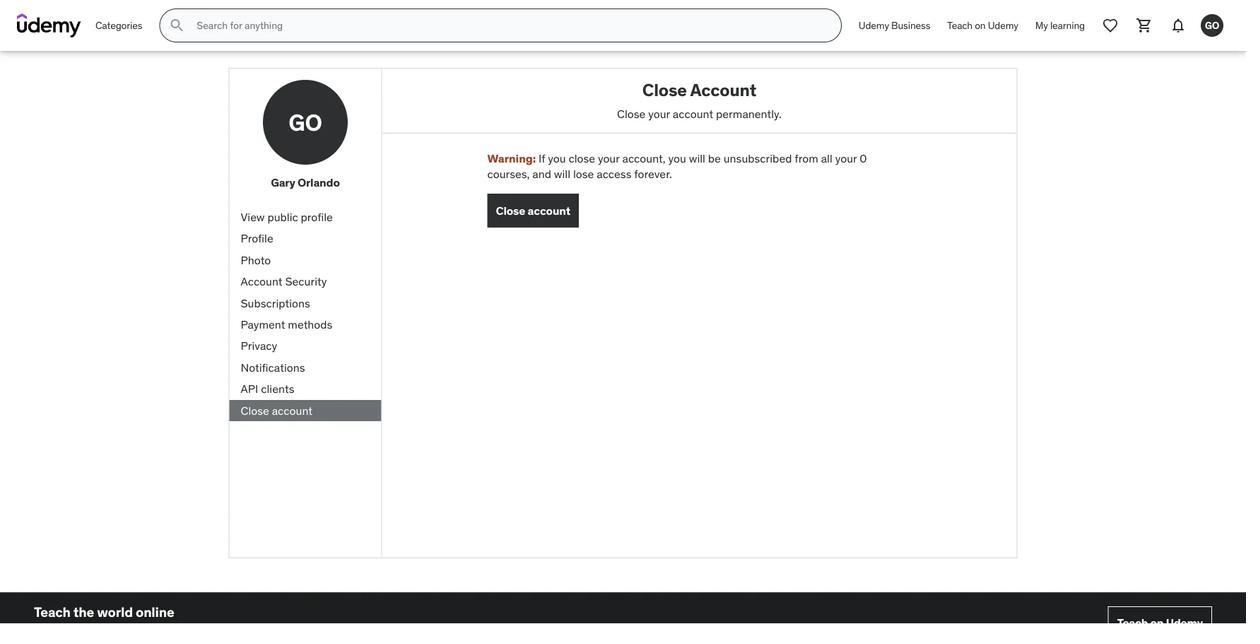 Task type: vqa. For each thing, say whether or not it's contained in the screenshot.
small image to the top
no



Task type: describe. For each thing, give the bounding box(es) containing it.
your for you
[[598, 151, 620, 166]]

all
[[821, 151, 833, 166]]

notifications
[[241, 360, 305, 375]]

account,
[[623, 151, 666, 166]]

clients
[[261, 382, 294, 396]]

0
[[860, 151, 867, 166]]

close account
[[496, 203, 571, 218]]

my learning
[[1036, 19, 1085, 32]]

lose
[[573, 167, 594, 181]]

1 you from the left
[[548, 151, 566, 166]]

security
[[285, 274, 327, 289]]

on
[[975, 19, 986, 32]]

if
[[539, 151, 545, 166]]

profile link
[[229, 228, 381, 250]]

teach on udemy link
[[939, 8, 1027, 42]]

categories
[[95, 19, 142, 32]]

close account link
[[229, 400, 381, 422]]

public
[[268, 210, 298, 224]]

payment
[[241, 317, 285, 332]]

photo link
[[229, 250, 381, 271]]

warning:
[[488, 151, 536, 166]]

close account button
[[488, 194, 579, 228]]

from
[[795, 151, 819, 166]]

account inside view public profile profile photo account security subscriptions payment methods privacy notifications api clients close account
[[272, 403, 313, 418]]

methods
[[288, 317, 333, 332]]

close account close your account permanently.
[[617, 79, 782, 121]]

teach on udemy
[[948, 19, 1019, 32]]

courses,
[[488, 167, 530, 181]]

view
[[241, 210, 265, 224]]

my learning link
[[1027, 8, 1094, 42]]

teach for teach the world online
[[34, 604, 71, 621]]

wishlist image
[[1102, 17, 1119, 34]]

account inside close account button
[[528, 203, 571, 218]]

the
[[73, 604, 94, 621]]

Search for anything text field
[[194, 13, 824, 37]]

0 vertical spatial go
[[1205, 19, 1220, 32]]

unsubscribed
[[724, 151, 792, 166]]

and
[[533, 167, 552, 181]]

udemy image
[[17, 13, 81, 37]]

close
[[569, 151, 595, 166]]

1 horizontal spatial will
[[689, 151, 706, 166]]



Task type: locate. For each thing, give the bounding box(es) containing it.
2 horizontal spatial account
[[673, 106, 714, 121]]

account down the photo
[[241, 274, 283, 289]]

0 vertical spatial account
[[673, 106, 714, 121]]

0 horizontal spatial go
[[289, 108, 322, 136]]

1 horizontal spatial teach
[[948, 19, 973, 32]]

close inside view public profile profile photo account security subscriptions payment methods privacy notifications api clients close account
[[241, 403, 269, 418]]

2 udemy from the left
[[988, 19, 1019, 32]]

udemy right the on
[[988, 19, 1019, 32]]

close inside button
[[496, 203, 526, 218]]

your for account
[[649, 106, 670, 121]]

view public profile profile photo account security subscriptions payment methods privacy notifications api clients close account
[[241, 210, 333, 418]]

will
[[689, 151, 706, 166], [554, 167, 571, 181]]

0 horizontal spatial udemy
[[859, 19, 890, 32]]

1 horizontal spatial account
[[528, 203, 571, 218]]

account up the permanently. in the right of the page
[[690, 79, 757, 100]]

api clients link
[[229, 379, 381, 400]]

shopping cart with 0 items image
[[1136, 17, 1153, 34]]

0 horizontal spatial your
[[598, 151, 620, 166]]

teach inside "link"
[[948, 19, 973, 32]]

gary
[[271, 175, 295, 190]]

orlando
[[298, 175, 340, 190]]

1 horizontal spatial go
[[1205, 19, 1220, 32]]

api
[[241, 382, 258, 396]]

account
[[690, 79, 757, 100], [241, 274, 283, 289]]

0 vertical spatial will
[[689, 151, 706, 166]]

profile
[[241, 231, 273, 246]]

0 horizontal spatial you
[[548, 151, 566, 166]]

teach left the the
[[34, 604, 71, 621]]

close
[[643, 79, 687, 100], [617, 106, 646, 121], [496, 203, 526, 218], [241, 403, 269, 418]]

be
[[708, 151, 721, 166]]

privacy
[[241, 339, 277, 353]]

go
[[1205, 19, 1220, 32], [289, 108, 322, 136]]

will left be
[[689, 151, 706, 166]]

1 udemy from the left
[[859, 19, 890, 32]]

1 horizontal spatial account
[[690, 79, 757, 100]]

subscriptions
[[241, 296, 310, 310]]

go link
[[1196, 8, 1230, 42]]

your
[[649, 106, 670, 121], [598, 151, 620, 166], [836, 151, 857, 166]]

0 horizontal spatial account
[[241, 274, 283, 289]]

2 you from the left
[[669, 151, 687, 166]]

go up gary orlando
[[289, 108, 322, 136]]

teach
[[948, 19, 973, 32], [34, 604, 71, 621]]

notifications link
[[229, 357, 381, 379]]

learning
[[1051, 19, 1085, 32]]

2 horizontal spatial your
[[836, 151, 857, 166]]

access
[[597, 167, 632, 181]]

teach the world online
[[34, 604, 174, 621]]

your left 0
[[836, 151, 857, 166]]

1 vertical spatial go
[[289, 108, 322, 136]]

forever.
[[635, 167, 672, 181]]

account inside view public profile profile photo account security subscriptions payment methods privacy notifications api clients close account
[[241, 274, 283, 289]]

payment methods link
[[229, 314, 381, 336]]

world
[[97, 604, 133, 621]]

udemy
[[859, 19, 890, 32], [988, 19, 1019, 32]]

0 horizontal spatial teach
[[34, 604, 71, 621]]

if you close your account, you will be unsubscribed from all your 0 courses, and will lose access forever.
[[488, 151, 867, 181]]

1 vertical spatial account
[[528, 203, 571, 218]]

1 vertical spatial account
[[241, 274, 283, 289]]

submit search image
[[169, 17, 186, 34]]

account
[[673, 106, 714, 121], [528, 203, 571, 218], [272, 403, 313, 418]]

udemy left business
[[859, 19, 890, 32]]

udemy business
[[859, 19, 931, 32]]

gary orlando
[[271, 175, 340, 190]]

teach for teach on udemy
[[948, 19, 973, 32]]

account down and
[[528, 203, 571, 218]]

profile
[[301, 210, 333, 224]]

business
[[892, 19, 931, 32]]

notifications image
[[1170, 17, 1187, 34]]

will right and
[[554, 167, 571, 181]]

0 horizontal spatial account
[[272, 403, 313, 418]]

1 vertical spatial will
[[554, 167, 571, 181]]

account up be
[[673, 106, 714, 121]]

photo
[[241, 253, 271, 267]]

2 vertical spatial account
[[272, 403, 313, 418]]

udemy business link
[[851, 8, 939, 42]]

you right if
[[548, 151, 566, 166]]

1 horizontal spatial your
[[649, 106, 670, 121]]

go right notifications icon
[[1205, 19, 1220, 32]]

your inside 'close account close your account permanently.'
[[649, 106, 670, 121]]

my
[[1036, 19, 1048, 32]]

permanently.
[[716, 106, 782, 121]]

1 vertical spatial teach
[[34, 604, 71, 621]]

1 horizontal spatial udemy
[[988, 19, 1019, 32]]

account down api clients link
[[272, 403, 313, 418]]

0 horizontal spatial will
[[554, 167, 571, 181]]

view public profile link
[[229, 207, 381, 228]]

online
[[136, 604, 174, 621]]

you up forever.
[[669, 151, 687, 166]]

your up access on the top of page
[[598, 151, 620, 166]]

1 horizontal spatial you
[[669, 151, 687, 166]]

you
[[548, 151, 566, 166], [669, 151, 687, 166]]

0 vertical spatial teach
[[948, 19, 973, 32]]

subscriptions link
[[229, 293, 381, 314]]

account security link
[[229, 271, 381, 293]]

0 vertical spatial account
[[690, 79, 757, 100]]

teach left the on
[[948, 19, 973, 32]]

your up "account,"
[[649, 106, 670, 121]]

account inside 'close account close your account permanently.'
[[690, 79, 757, 100]]

account inside 'close account close your account permanently.'
[[673, 106, 714, 121]]

categories button
[[87, 8, 151, 42]]

privacy link
[[229, 336, 381, 357]]



